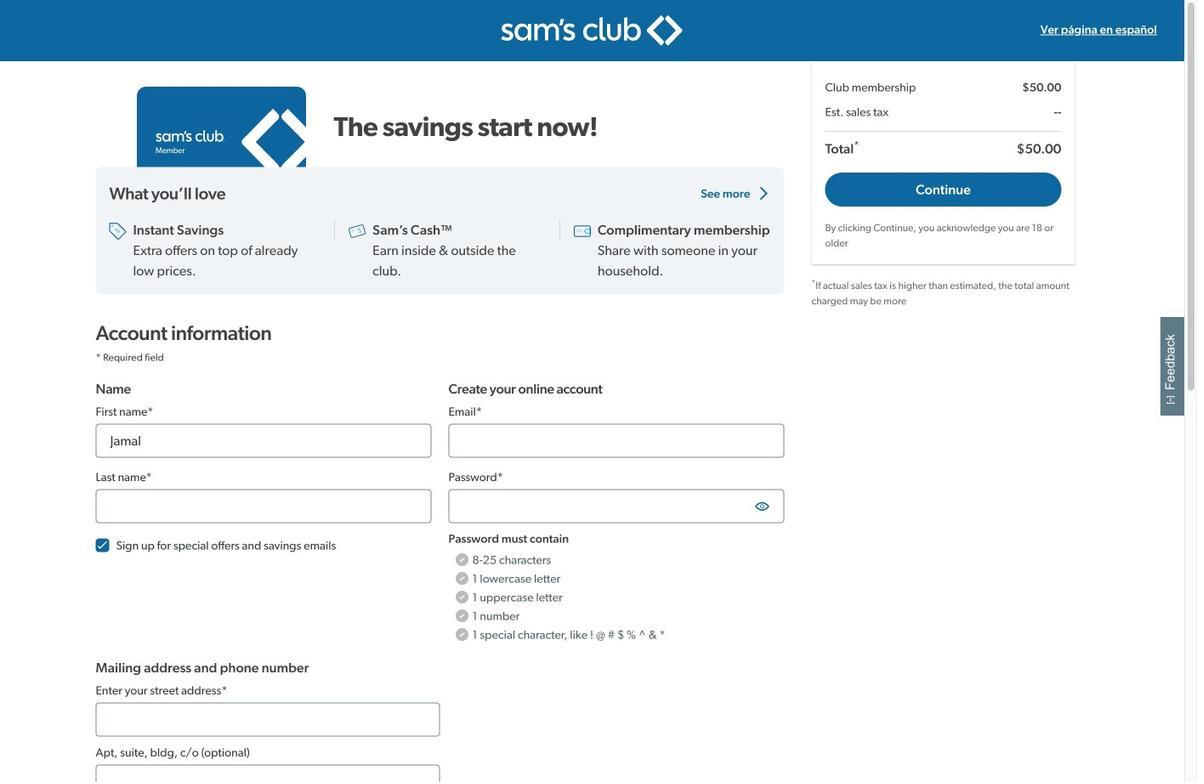 Task type: describe. For each thing, give the bounding box(es) containing it.
checked image
[[96, 539, 109, 552]]



Task type: locate. For each thing, give the bounding box(es) containing it.
you shopping cart region
[[812, 61, 1076, 265]]

cart items element
[[825, 75, 1062, 121]]

Apt, suite, bldg, c/o (optional). No PO Boxes. Military addresses OK. text field
[[96, 765, 440, 782]]

None text field
[[96, 490, 432, 524]]

None text field
[[96, 424, 432, 458], [96, 703, 440, 737], [96, 424, 432, 458], [96, 703, 440, 737]]

None password field
[[449, 490, 785, 524]]

None email field
[[449, 424, 785, 458]]

show membership benefits image
[[757, 187, 771, 200]]

show password image
[[754, 498, 771, 515]]



